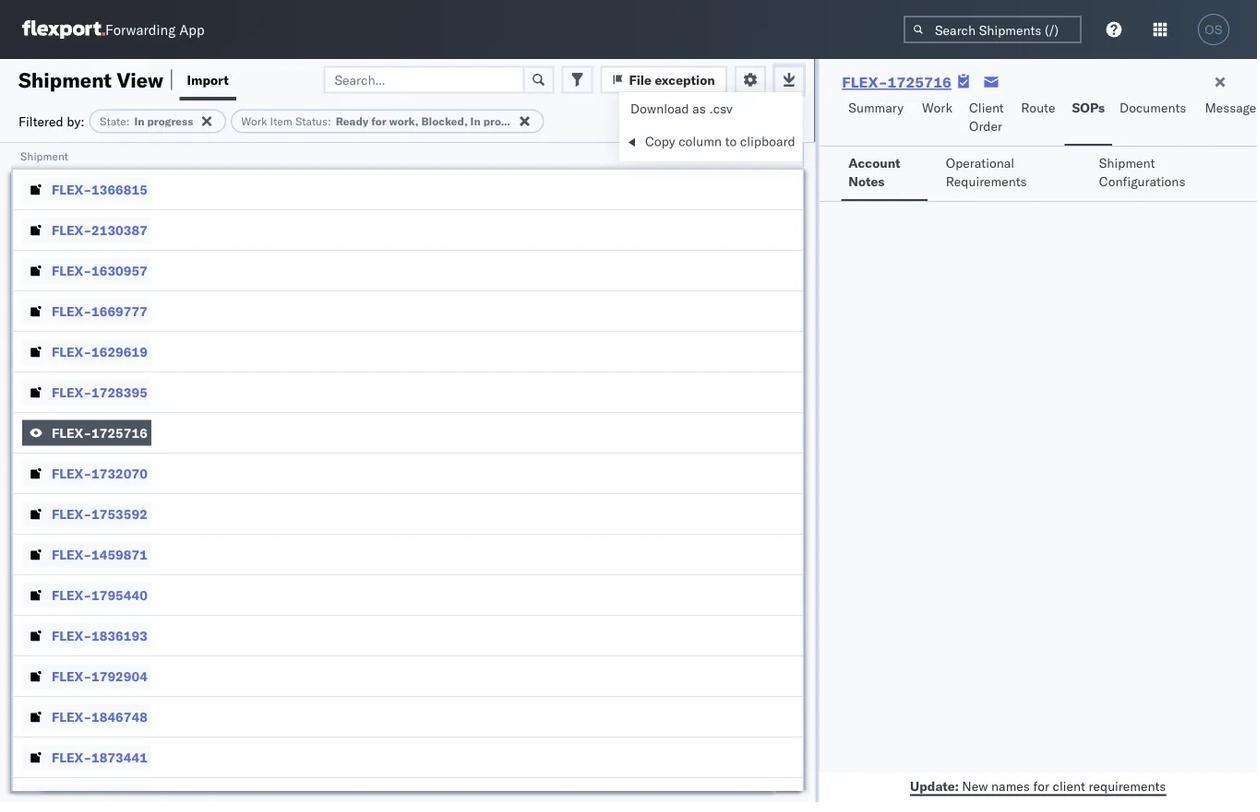 Task type: describe. For each thing, give the bounding box(es) containing it.
flex-1792904 button
[[22, 664, 151, 690]]

new
[[962, 779, 988, 795]]

1732070
[[91, 466, 148, 482]]

flex-1725716 button
[[22, 420, 151, 446]]

import
[[187, 72, 229, 88]]

2 progress from the left
[[483, 114, 529, 128]]

2 in from the left
[[470, 114, 481, 128]]

item
[[270, 114, 292, 128]]

exception
[[655, 72, 715, 88]]

filtered
[[18, 113, 63, 129]]

1629619
[[91, 344, 148, 360]]

shipment for shipment view
[[18, 67, 112, 92]]

shipment for shipment configurations
[[1099, 155, 1155, 171]]

update:
[[910, 779, 959, 795]]

flex-1630957 button
[[22, 258, 151, 284]]

clipboard
[[740, 133, 795, 150]]

by:
[[67, 113, 85, 129]]

flex-1366815 button
[[22, 177, 151, 203]]

column
[[679, 133, 722, 150]]

work button
[[915, 91, 962, 146]]

list box containing download as .csv
[[619, 92, 803, 162]]

flex-1795440 button
[[22, 583, 151, 609]]

flex- for flex-1630957 button
[[52, 263, 91, 279]]

notes
[[849, 174, 885, 190]]

operational requirements button
[[938, 147, 1081, 201]]

flex- for flex-1846748 button
[[52, 709, 91, 725]]

os button
[[1192, 8, 1235, 51]]

flex-1753592
[[52, 506, 148, 522]]

order
[[969, 118, 1002, 134]]

import button
[[180, 59, 236, 101]]

copy
[[645, 133, 675, 150]]

1792904
[[91, 669, 148, 685]]

Search Shipments (/) text field
[[904, 16, 1082, 43]]

flex-1753592 button
[[22, 502, 151, 527]]

status
[[295, 114, 328, 128]]

flex-1873441 button
[[22, 745, 151, 771]]

messages button
[[1197, 91, 1257, 146]]

flex-1629619
[[52, 344, 148, 360]]

0 vertical spatial for
[[371, 114, 386, 128]]

flex- for flex-2130387 button
[[52, 222, 91, 238]]

1 : from the left
[[126, 114, 130, 128]]

flex-1725716 link
[[842, 73, 952, 91]]

1 horizontal spatial flex-1725716
[[842, 73, 952, 91]]

blocked,
[[421, 114, 468, 128]]

route
[[1021, 100, 1055, 116]]

1753592
[[91, 506, 148, 522]]

flex-1836193 button
[[22, 623, 151, 649]]

1669777
[[91, 303, 148, 319]]

flex-1669777
[[52, 303, 148, 319]]

flex- for flex-1792904 button
[[52, 669, 91, 685]]

flex- for flex-1459871 button
[[52, 547, 91, 563]]

flex-1846748
[[52, 709, 148, 725]]

summary button
[[841, 91, 915, 146]]

flex-1669777 button
[[22, 299, 151, 324]]

work item status : ready for work, blocked, in progress
[[241, 114, 529, 128]]

.csv
[[709, 101, 733, 117]]

requirements
[[946, 174, 1027, 190]]

client order
[[969, 100, 1004, 134]]

route button
[[1014, 91, 1065, 146]]

flex-1725716 inside button
[[52, 425, 148, 441]]

client
[[1053, 779, 1085, 795]]

flex-1630957
[[52, 263, 148, 279]]

to
[[725, 133, 737, 150]]

documents button
[[1112, 91, 1197, 146]]

update: new names for client requirements
[[910, 779, 1166, 795]]

flex- for the flex-1795440 button
[[52, 587, 91, 604]]

1873441
[[91, 750, 148, 766]]

flex-1732070 button
[[22, 461, 151, 487]]

flex- for flex-1725716 button
[[52, 425, 91, 441]]

account
[[849, 155, 901, 171]]

shipment button
[[11, 145, 784, 163]]

account notes button
[[841, 147, 927, 201]]

shipment view
[[18, 67, 163, 92]]



Task type: locate. For each thing, give the bounding box(es) containing it.
flex- for flex-1753592 button
[[52, 506, 91, 522]]

flex- for flex-1873441 button
[[52, 750, 91, 766]]

for left work, at left top
[[371, 114, 386, 128]]

1 vertical spatial 1725716
[[91, 425, 148, 441]]

client
[[969, 100, 1004, 116]]

messages
[[1205, 100, 1257, 116]]

1 horizontal spatial progress
[[483, 114, 529, 128]]

shipment inside "button"
[[20, 149, 68, 163]]

names
[[991, 779, 1030, 795]]

0 horizontal spatial in
[[134, 114, 144, 128]]

in right the blocked,
[[470, 114, 481, 128]]

1725716 down the 1728395
[[91, 425, 148, 441]]

1366815
[[91, 181, 148, 198]]

state
[[100, 114, 126, 128]]

flex- for flex-1836193 button
[[52, 628, 91, 644]]

0 horizontal spatial for
[[371, 114, 386, 128]]

Search... text field
[[323, 66, 525, 94]]

flex-1795440
[[52, 587, 148, 604]]

work left item
[[241, 114, 267, 128]]

flex- down flex-1630957 button
[[52, 303, 91, 319]]

1 progress from the left
[[147, 114, 193, 128]]

flex-1873441
[[52, 750, 148, 766]]

shipment inside shipment configurations
[[1099, 155, 1155, 171]]

flex- up flex-2130387 button
[[52, 181, 91, 198]]

resize handle column header
[[780, 143, 802, 803]]

: down 'view'
[[126, 114, 130, 128]]

shipment down filtered
[[20, 149, 68, 163]]

flex- up summary
[[842, 73, 888, 91]]

0 horizontal spatial flex-1725716
[[52, 425, 148, 441]]

ready
[[336, 114, 368, 128]]

1836193
[[91, 628, 148, 644]]

flex- down flex-1629619 button
[[52, 384, 91, 401]]

filtered by:
[[18, 113, 85, 129]]

forwarding app
[[105, 21, 205, 38]]

1 horizontal spatial 1725716
[[887, 73, 952, 91]]

flexport. image
[[22, 20, 105, 39]]

flex-1725716 up summary
[[842, 73, 952, 91]]

for left "client"
[[1033, 779, 1049, 795]]

1725716 inside flex-1725716 button
[[91, 425, 148, 441]]

progress
[[147, 114, 193, 128], [483, 114, 529, 128]]

shipment up configurations
[[1099, 155, 1155, 171]]

flex- down the flex-1795440 button
[[52, 628, 91, 644]]

flex-1846748 button
[[22, 705, 151, 731]]

1 horizontal spatial :
[[328, 114, 331, 128]]

flex- down flex-2130387 button
[[52, 263, 91, 279]]

for
[[371, 114, 386, 128], [1033, 779, 1049, 795]]

1795440
[[91, 587, 148, 604]]

documents
[[1120, 100, 1186, 116]]

2130387
[[91, 222, 148, 238]]

flex- for flex-1732070 button
[[52, 466, 91, 482]]

sops
[[1072, 100, 1105, 116]]

flex-1629619 button
[[22, 339, 151, 365]]

flex- for flex-1366815 button
[[52, 181, 91, 198]]

in
[[134, 114, 144, 128], [470, 114, 481, 128]]

progress right the blocked,
[[483, 114, 529, 128]]

1846748
[[91, 709, 148, 725]]

1 horizontal spatial work
[[922, 100, 952, 116]]

flex-1459871 button
[[22, 542, 151, 568]]

as
[[692, 101, 706, 117]]

work,
[[389, 114, 419, 128]]

flex-1728395 button
[[22, 380, 151, 406]]

download as .csv
[[630, 101, 733, 117]]

flex-1728395
[[52, 384, 148, 401]]

0 horizontal spatial 1725716
[[91, 425, 148, 441]]

flex-1836193
[[52, 628, 148, 644]]

flex- down flex-1792904 button
[[52, 709, 91, 725]]

list box
[[619, 92, 803, 162]]

file
[[629, 72, 652, 88]]

flex- for the flex-1669777 button
[[52, 303, 91, 319]]

operational
[[946, 155, 1015, 171]]

0 horizontal spatial :
[[126, 114, 130, 128]]

file exception button
[[600, 66, 727, 94], [600, 66, 727, 94]]

app
[[179, 21, 205, 38]]

1728395
[[91, 384, 148, 401]]

file exception
[[629, 72, 715, 88]]

flex-1792904
[[52, 669, 148, 685]]

: left ready
[[328, 114, 331, 128]]

:
[[126, 114, 130, 128], [328, 114, 331, 128]]

requirements
[[1089, 779, 1166, 795]]

work for work item status : ready for work, blocked, in progress
[[241, 114, 267, 128]]

flex- down flex-1846748 button
[[52, 750, 91, 766]]

2 : from the left
[[328, 114, 331, 128]]

sops button
[[1065, 91, 1112, 146]]

1 vertical spatial flex-1725716
[[52, 425, 148, 441]]

summary
[[849, 100, 904, 116]]

in right state
[[134, 114, 144, 128]]

work inside 'button'
[[922, 100, 952, 116]]

1 in from the left
[[134, 114, 144, 128]]

work down flex-1725716 link
[[922, 100, 952, 116]]

flex-1459871
[[52, 547, 148, 563]]

download
[[630, 101, 689, 117]]

1630957
[[91, 263, 148, 279]]

view
[[117, 67, 163, 92]]

shipment
[[18, 67, 112, 92], [20, 149, 68, 163], [1099, 155, 1155, 171]]

1725716
[[887, 73, 952, 91], [91, 425, 148, 441]]

shipment up by:
[[18, 67, 112, 92]]

flex-1725716
[[842, 73, 952, 91], [52, 425, 148, 441]]

0 vertical spatial flex-1725716
[[842, 73, 952, 91]]

shipment configurations button
[[1092, 147, 1228, 201]]

flex- down flex-1728395 button
[[52, 425, 91, 441]]

os
[[1205, 23, 1223, 36]]

account notes
[[849, 155, 901, 190]]

1 horizontal spatial in
[[470, 114, 481, 128]]

flex- for flex-1629619 button
[[52, 344, 91, 360]]

0 horizontal spatial progress
[[147, 114, 193, 128]]

flex-1366815
[[52, 181, 148, 198]]

1459871
[[91, 547, 148, 563]]

copy column to clipboard
[[645, 133, 795, 150]]

state : in progress
[[100, 114, 193, 128]]

forwarding
[[105, 21, 176, 38]]

1725716 up summary
[[887, 73, 952, 91]]

flex- down the flex-1669777 button
[[52, 344, 91, 360]]

flex- down flex-1725716 button
[[52, 466, 91, 482]]

work for work
[[922, 100, 952, 116]]

1 horizontal spatial for
[[1033, 779, 1049, 795]]

flex- down flex-1836193 button
[[52, 669, 91, 685]]

flex-
[[842, 73, 888, 91], [52, 181, 91, 198], [52, 222, 91, 238], [52, 263, 91, 279], [52, 303, 91, 319], [52, 344, 91, 360], [52, 384, 91, 401], [52, 425, 91, 441], [52, 466, 91, 482], [52, 506, 91, 522], [52, 547, 91, 563], [52, 587, 91, 604], [52, 628, 91, 644], [52, 669, 91, 685], [52, 709, 91, 725], [52, 750, 91, 766]]

1 vertical spatial for
[[1033, 779, 1049, 795]]

operational requirements
[[946, 155, 1027, 190]]

client order button
[[962, 91, 1014, 146]]

flex-1732070
[[52, 466, 148, 482]]

flex- inside button
[[52, 628, 91, 644]]

configurations
[[1099, 174, 1186, 190]]

flex- for flex-1728395 button
[[52, 384, 91, 401]]

flex- down flex-1366815 button
[[52, 222, 91, 238]]

flex- down flex-1459871 button
[[52, 587, 91, 604]]

progress down 'view'
[[147, 114, 193, 128]]

flex-1725716 up flex-1732070
[[52, 425, 148, 441]]

flex- down flex-1732070 button
[[52, 506, 91, 522]]

shipment for shipment
[[20, 149, 68, 163]]

flex- down flex-1753592 button
[[52, 547, 91, 563]]

0 horizontal spatial work
[[241, 114, 267, 128]]

flex-2130387
[[52, 222, 148, 238]]

forwarding app link
[[22, 20, 205, 39]]

0 vertical spatial 1725716
[[887, 73, 952, 91]]

flex-2130387 button
[[22, 217, 151, 243]]



Task type: vqa. For each thing, say whether or not it's contained in the screenshot.
the left PROGRESS
yes



